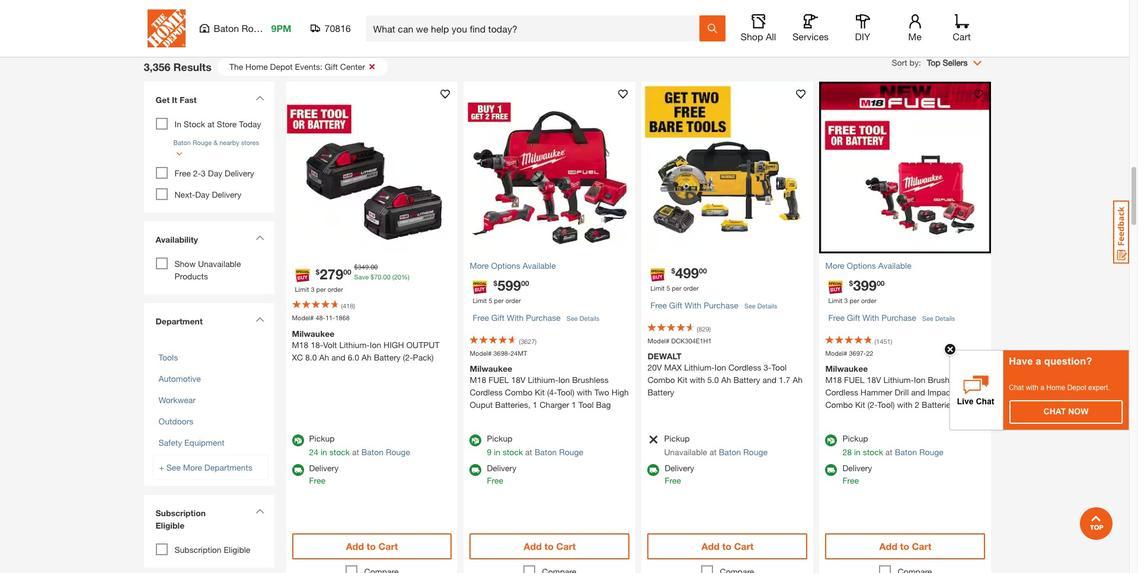 Task type: vqa. For each thing, say whether or not it's contained in the screenshot.
Purchase to the left
yes



Task type: locate. For each thing, give the bounding box(es) containing it.
2 available shipping image from the left
[[470, 465, 482, 477]]

ion inside milwaukee m18 fuel 18v lithium-ion brushless cordless combo kit (4-tool) with two high ouput batteries, 1 charger 1 tool bag
[[558, 375, 570, 386]]

limit 5 per order down 599
[[473, 297, 521, 305]]

m18 inside milwaukee m18 fuel 18v lithium-ion brushless cordless hammer drill and impact driver combo kit (2-tool) with 2 batteries
[[826, 375, 842, 386]]

m18 inside milwaukee m18 fuel 18v lithium-ion brushless cordless combo kit (4-tool) with two high ouput batteries, 1 charger 1 tool bag
[[470, 375, 486, 386]]

brushless inside milwaukee m18 fuel 18v lithium-ion brushless cordless combo kit (4-tool) with two high ouput batteries, 1 charger 1 tool bag
[[572, 375, 609, 386]]

cart for pickup 28 in stock at baton rouge
[[912, 541, 932, 553]]

free right available shipping icon
[[665, 476, 681, 486]]

free gift with purchase see details
[[651, 300, 777, 311], [473, 313, 600, 323], [828, 313, 955, 323]]

1 hand from the left
[[409, 11, 429, 21]]

3 caret icon image from the top
[[255, 317, 264, 323]]

limit up model# dck304e1h1
[[651, 285, 665, 292]]

cordless inside dewalt 20v max lithium-ion cordless 3-tool combo kit with 5.0 ah battery and 1.7 ah battery
[[729, 363, 761, 373]]

2 more options available link from the left
[[826, 260, 986, 272]]

see details button for 399
[[922, 308, 955, 330]]

hand tool sets
[[409, 11, 465, 21]]

lithium- inside milwaukee m18 18-volt lithium-ion high output xc 8.0 ah and 6.0 ah battery (2-pack)
[[339, 340, 370, 350]]

4 to from the left
[[900, 541, 909, 553]]

$ inside $ 279 00
[[316, 268, 320, 277]]

1 horizontal spatial depot
[[1068, 384, 1087, 392]]

fuel down model# 3698-24mt
[[489, 375, 509, 386]]

m18 down model# 3697-22
[[826, 375, 842, 386]]

0 horizontal spatial stock
[[329, 448, 350, 458]]

2 available for pickup image from the left
[[470, 435, 482, 447]]

high
[[612, 388, 629, 398]]

tool up services in the right top of the page
[[799, 11, 814, 21]]

pickup right limited stock for pickup image
[[664, 434, 690, 444]]

1 add from the left
[[346, 541, 364, 553]]

outdoors
[[163, 11, 198, 21], [159, 417, 193, 427]]

0 vertical spatial 5
[[667, 285, 670, 292]]

1 vertical spatial a
[[1041, 384, 1045, 392]]

limit 5 per order for 499
[[651, 285, 699, 292]]

2 in from the left
[[494, 448, 500, 458]]

shop
[[923, 11, 943, 21], [741, 31, 763, 42]]

0 horizontal spatial 5
[[489, 297, 492, 305]]

18v for 399
[[867, 375, 881, 386]]

48-
[[316, 314, 325, 322]]

1 in from the left
[[321, 448, 327, 458]]

dewalt 20v max lithium-ion cordless 3-tool combo kit with 5.0 ah battery and 1.7 ah battery
[[648, 352, 803, 398]]

1 horizontal spatial more options available
[[826, 261, 912, 271]]

delivery free for unavailable
[[665, 464, 694, 486]]

in inside pickup 9 in stock at baton rouge
[[494, 448, 500, 458]]

add to cart button
[[292, 534, 452, 560], [470, 534, 630, 560], [648, 534, 808, 560], [826, 534, 986, 560]]

3 up model# 48-11-1868
[[311, 286, 315, 293]]

00 for 599
[[521, 279, 529, 288]]

with
[[685, 300, 702, 311], [507, 313, 524, 323], [863, 313, 879, 323]]

0 horizontal spatial fuel
[[489, 375, 509, 386]]

purchase for 599
[[526, 313, 561, 323]]

available for pickup image for 399
[[826, 435, 837, 447]]

(2- down hammer at the bottom of page
[[868, 400, 878, 410]]

m18 up ouput
[[470, 375, 486, 386]]

00 inside $ 279 00
[[343, 268, 351, 277]]

( inside $ 349 . 00 save $ 70 . 00 ( 20 %) limit 3 per order
[[392, 273, 394, 281]]

a right chat
[[1041, 384, 1045, 392]]

1 vertical spatial depot
[[1068, 384, 1087, 392]]

0 horizontal spatial shop
[[741, 31, 763, 42]]

department
[[156, 317, 203, 327]]

pickup up 9
[[487, 434, 513, 444]]

delivery down 28
[[843, 464, 872, 474]]

28
[[843, 448, 852, 458]]

with inside milwaukee m18 fuel 18v lithium-ion brushless cordless hammer drill and impact driver combo kit (2-tool) with 2 batteries
[[897, 400, 913, 410]]

2 horizontal spatial available for pickup image
[[826, 435, 837, 447]]

per for 599
[[494, 297, 504, 305]]

0 horizontal spatial available shipping image
[[292, 465, 304, 477]]

What can we help you find today? search field
[[373, 16, 699, 41]]

lithium- up (4-
[[528, 375, 558, 386]]

3 delivery free from the left
[[665, 464, 694, 486]]

sort
[[892, 58, 907, 68]]

1 horizontal spatial milwaukee
[[470, 364, 512, 374]]

1 vertical spatial subscription eligible
[[175, 546, 250, 556]]

1 brushless from the left
[[572, 375, 609, 386]]

delivery free right available shipping icon
[[665, 464, 694, 486]]

$ inside $ 499 00
[[671, 267, 675, 276]]

see for 499
[[745, 302, 756, 310]]

sets
[[448, 11, 465, 21]]

00 inside $ 399 00
[[877, 279, 885, 288]]

stock right 28
[[863, 448, 883, 458]]

delivery free down 28
[[843, 464, 872, 486]]

0 horizontal spatial eligible
[[156, 521, 184, 531]]

3 in from the left
[[854, 448, 861, 458]]

limit up model# 3698-24mt
[[473, 297, 487, 305]]

2 pickup from the left
[[487, 434, 513, 444]]

air compressor tools link
[[278, 0, 340, 35]]

with up ( 3627 )
[[507, 313, 524, 323]]

order down $ 279 00
[[328, 286, 343, 293]]

0 horizontal spatial home
[[245, 62, 268, 72]]

1 horizontal spatial hand
[[544, 11, 564, 21]]

workwear link
[[159, 396, 196, 406]]

1 baton rouge link from the left
[[361, 448, 410, 458]]

and inside milwaukee m18 fuel 18v lithium-ion brushless cordless hammer drill and impact driver combo kit (2-tool) with 2 batteries
[[911, 388, 925, 398]]

0 horizontal spatial combo
[[505, 388, 533, 398]]

pickup inside pickup unavailable at baton rouge
[[664, 434, 690, 444]]

milwaukee down model# 3697-22
[[826, 364, 868, 374]]

baton rouge link for pickup 9 in stock at baton rouge
[[535, 448, 583, 458]]

more options available up $ 399 00
[[826, 261, 912, 271]]

0 vertical spatial kit
[[678, 375, 688, 386]]

1 more options available from the left
[[470, 261, 556, 271]]

outdoors up 3,356 results on the top of page
[[163, 11, 198, 21]]

1 horizontal spatial 18v
[[867, 375, 881, 386]]

lithium- inside milwaukee m18 fuel 18v lithium-ion brushless cordless combo kit (4-tool) with two high ouput batteries, 1 charger 1 tool bag
[[528, 375, 558, 386]]

at inside pickup unavailable at baton rouge
[[710, 448, 717, 458]]

2 18v from the left
[[867, 375, 881, 386]]

shop inside button
[[741, 31, 763, 42]]

0 vertical spatial (2-
[[403, 353, 413, 363]]

delivery free for 24
[[309, 464, 339, 486]]

0 horizontal spatial in
[[321, 448, 327, 458]]

4 baton rouge link from the left
[[895, 448, 944, 458]]

1 more options available link from the left
[[470, 260, 630, 272]]

2 fuel from the left
[[844, 375, 865, 386]]

add for 28 in stock
[[880, 541, 898, 553]]

0 horizontal spatial hand
[[409, 11, 429, 21]]

279
[[320, 266, 343, 283]]

limit up model# 3697-22
[[828, 297, 843, 305]]

0 vertical spatial battery
[[374, 353, 401, 363]]

unavailable inside pickup unavailable at baton rouge
[[664, 448, 707, 458]]

tool inside tool chests link
[[799, 11, 814, 21]]

00 up ( 3627 )
[[521, 279, 529, 288]]

with right chat
[[1026, 384, 1039, 392]]

fuel for 399
[[844, 375, 865, 386]]

driver
[[956, 388, 977, 398]]

1 caret icon image from the top
[[255, 96, 264, 101]]

and down the volt
[[331, 353, 345, 363]]

model# for model# 3698-24mt
[[470, 350, 492, 357]]

1 horizontal spatial (2-
[[868, 400, 878, 410]]

combo down 20v
[[648, 375, 675, 386]]

1 stock from the left
[[329, 448, 350, 458]]

shop left the all
[[741, 31, 763, 42]]

1 horizontal spatial in
[[494, 448, 500, 458]]

pickup up 28
[[843, 434, 868, 444]]

rouge inside pickup 9 in stock at baton rouge
[[559, 448, 583, 458]]

1 horizontal spatial and
[[763, 375, 777, 386]]

free gift with purchase see details up 1451
[[828, 313, 955, 323]]

battery right 5.0
[[734, 375, 760, 386]]

2 add from the left
[[524, 541, 542, 553]]

22
[[866, 350, 874, 357]]

0 horizontal spatial unavailable
[[198, 259, 241, 269]]

18v inside milwaukee m18 fuel 18v lithium-ion brushless cordless hammer drill and impact driver combo kit (2-tool) with 2 batteries
[[867, 375, 881, 386]]

free gift with purchase button for 599
[[473, 306, 561, 330]]

1 horizontal spatial battery
[[648, 388, 674, 398]]

details for 399
[[935, 315, 955, 323]]

caret icon image for subscription eligible
[[255, 509, 264, 515]]

5.0
[[707, 375, 719, 386]]

20v
[[648, 363, 662, 373]]

model# left 3698-
[[470, 350, 492, 357]]

brushless for 399
[[928, 375, 964, 386]]

outdoors link
[[150, 0, 212, 22], [159, 417, 193, 427]]

2 stock from the left
[[503, 448, 523, 458]]

home up chat
[[1047, 384, 1066, 392]]

with left 5.0
[[690, 375, 705, 386]]

4 add to cart from the left
[[880, 541, 932, 553]]

depot
[[270, 62, 293, 72], [1068, 384, 1087, 392]]

1 add to cart from the left
[[346, 541, 398, 553]]

1 vertical spatial shop
[[741, 31, 763, 42]]

combo inside milwaukee m18 fuel 18v lithium-ion brushless cordless hammer drill and impact driver combo kit (2-tool) with 2 batteries
[[826, 400, 853, 410]]

tool) up charger
[[557, 388, 575, 398]]

shop savings link
[[917, 0, 980, 22]]

2 horizontal spatial available shipping image
[[826, 465, 837, 477]]

1 right charger
[[572, 400, 576, 410]]

automotive
[[159, 374, 201, 384]]

delivery free for 9
[[487, 464, 517, 486]]

limit 5 per order down 499
[[651, 285, 699, 292]]

free up model# dck304e1h1
[[651, 300, 667, 311]]

question?
[[1044, 356, 1092, 368]]

brushless for 599
[[572, 375, 609, 386]]

safety equipment link
[[159, 438, 225, 448]]

3 up next-day delivery link in the left of the page
[[201, 169, 206, 179]]

1 horizontal spatial shop
[[923, 11, 943, 21]]

lithium- up drill
[[884, 375, 914, 386]]

00 for 399
[[877, 279, 885, 288]]

diy
[[855, 31, 871, 42]]

3 baton rouge link from the left
[[719, 448, 768, 458]]

at inside pickup 24 in stock at baton rouge
[[352, 448, 359, 458]]

00 inside $ 599 00
[[521, 279, 529, 288]]

in right the 24
[[321, 448, 327, 458]]

gift for 499
[[669, 300, 682, 311]]

add for 9 in stock
[[524, 541, 542, 553]]

milwaukee inside milwaukee m18 fuel 18v lithium-ion brushless cordless combo kit (4-tool) with two high ouput batteries, 1 charger 1 tool bag
[[470, 364, 512, 374]]

1 vertical spatial and
[[763, 375, 777, 386]]

per inside $ 349 . 00 save $ 70 . 00 ( 20 %) limit 3 per order
[[316, 286, 326, 293]]

with left two at the right
[[577, 388, 592, 398]]

caret icon image inside subscription eligible link
[[255, 509, 264, 515]]

limit 5 per order for 599
[[473, 297, 521, 305]]

0 horizontal spatial available
[[523, 261, 556, 271]]

2 add to cart from the left
[[524, 541, 576, 553]]

ion inside dewalt 20v max lithium-ion cordless 3-tool combo kit with 5.0 ah battery and 1.7 ah battery
[[715, 363, 726, 373]]

more
[[470, 261, 489, 271], [826, 261, 845, 271], [183, 463, 202, 473]]

purchase up 3627
[[526, 313, 561, 323]]

0 horizontal spatial 3
[[201, 169, 206, 179]]

with inside milwaukee m18 fuel 18v lithium-ion brushless cordless combo kit (4-tool) with two high ouput batteries, 1 charger 1 tool bag
[[577, 388, 592, 398]]

4 caret icon image from the top
[[255, 509, 264, 515]]

(2- inside milwaukee m18 fuel 18v lithium-ion brushless cordless hammer drill and impact driver combo kit (2-tool) with 2 batteries
[[868, 400, 878, 410]]

in inside pickup 28 in stock at baton rouge
[[854, 448, 861, 458]]

available for 599
[[523, 261, 556, 271]]

free gift with purchase see details up 3627
[[473, 313, 600, 323]]

tool)
[[557, 388, 575, 398], [878, 400, 895, 410]]

0 horizontal spatial limit 5 per order
[[473, 297, 521, 305]]

kit for with
[[678, 375, 688, 386]]

department link
[[150, 310, 268, 334]]

2 horizontal spatial in
[[854, 448, 861, 458]]

0 vertical spatial limit 5 per order
[[651, 285, 699, 292]]

829
[[698, 325, 709, 333]]

3 stock from the left
[[863, 448, 883, 458]]

4 delivery free from the left
[[843, 464, 872, 486]]

subscription eligible for subscription eligible link to the bottom
[[175, 546, 250, 556]]

in for 599
[[494, 448, 500, 458]]

eligible inside the subscription eligible
[[156, 521, 184, 531]]

order down $ 499 00
[[683, 285, 699, 292]]

1 available from the left
[[523, 261, 556, 271]]

pickup for 28
[[843, 434, 868, 444]]

drill
[[895, 388, 909, 398]]

1 vertical spatial unavailable
[[664, 448, 707, 458]]

fuel inside milwaukee m18 fuel 18v lithium-ion brushless cordless combo kit (4-tool) with two high ouput batteries, 1 charger 1 tool bag
[[489, 375, 509, 386]]

see for 599
[[567, 315, 578, 323]]

cordless inside milwaukee m18 fuel 18v lithium-ion brushless cordless combo kit (4-tool) with two high ouput batteries, 1 charger 1 tool bag
[[470, 388, 503, 398]]

2 horizontal spatial and
[[911, 388, 925, 398]]

see details button
[[745, 296, 777, 318], [567, 308, 600, 330], [922, 308, 955, 330]]

model# for model# 3697-22
[[826, 350, 847, 357]]

5 up model# dck304e1h1
[[667, 285, 670, 292]]

and
[[331, 353, 345, 363], [763, 375, 777, 386], [911, 388, 925, 398]]

2 horizontal spatial more
[[826, 261, 845, 271]]

m18 up xc
[[292, 340, 308, 350]]

3 available for pickup image from the left
[[826, 435, 837, 447]]

0 horizontal spatial free gift with purchase see details
[[473, 313, 600, 323]]

order inside $ 349 . 00 save $ 70 . 00 ( 20 %) limit 3 per order
[[328, 286, 343, 293]]

cordless for 599
[[470, 388, 503, 398]]

2 delivery free from the left
[[487, 464, 517, 486]]

pickup inside pickup 9 in stock at baton rouge
[[487, 434, 513, 444]]

00 left save
[[343, 268, 351, 277]]

expert.
[[1089, 384, 1110, 392]]

add to cart button for 24 in stock
[[292, 534, 452, 560]]

options for 599
[[491, 261, 520, 271]]

more options available link up $ 399 00
[[826, 260, 986, 272]]

0 horizontal spatial 18v
[[511, 375, 526, 386]]

1 vertical spatial tool)
[[878, 400, 895, 410]]

combo up 28
[[826, 400, 853, 410]]

baton inside pickup 24 in stock at baton rouge
[[361, 448, 384, 458]]

available up $ 599 00
[[523, 261, 556, 271]]

results
[[173, 60, 212, 73]]

3-
[[764, 363, 772, 373]]

1 horizontal spatial details
[[758, 302, 777, 310]]

with for 499
[[685, 300, 702, 311]]

purchase for 499
[[704, 300, 739, 311]]

3 add from the left
[[702, 541, 720, 553]]

0 horizontal spatial see details button
[[567, 308, 600, 330]]

pickup 28 in stock at baton rouge
[[843, 434, 944, 458]]

in
[[175, 119, 181, 129]]

00 up 1451
[[877, 279, 885, 288]]

details for 499
[[758, 302, 777, 310]]

delivery down 9
[[487, 464, 517, 474]]

batteries,
[[495, 400, 531, 410]]

1 vertical spatial subscription eligible link
[[175, 546, 250, 556]]

4 pickup from the left
[[843, 434, 868, 444]]

0 horizontal spatial free gift with purchase button
[[473, 306, 561, 330]]

and up 2
[[911, 388, 925, 398]]

tool left bag
[[579, 400, 594, 410]]

0 horizontal spatial .
[[369, 263, 371, 271]]

1 fuel from the left
[[489, 375, 509, 386]]

free left 2-
[[175, 169, 191, 179]]

1 horizontal spatial stock
[[503, 448, 523, 458]]

day down 2-
[[195, 190, 210, 200]]

rouge
[[242, 23, 269, 34], [193, 139, 212, 147], [386, 448, 410, 458], [559, 448, 583, 458], [743, 448, 768, 458], [919, 448, 944, 458]]

order for 399
[[861, 297, 877, 305]]

add for unavailable at
[[702, 541, 720, 553]]

1 vertical spatial outdoors
[[159, 417, 193, 427]]

fast
[[180, 95, 197, 105]]

delivery down 'free 2-3 day delivery'
[[212, 190, 241, 200]]

2 vertical spatial combo
[[826, 400, 853, 410]]

milwaukee m18 fuel 18v lithium-ion brushless cordless combo kit (4-tool) with two high ouput batteries, 1 charger 1 tool bag
[[470, 364, 629, 410]]

home inside button
[[245, 62, 268, 72]]

2 caret icon image from the top
[[255, 236, 264, 241]]

ion inside milwaukee m18 18-volt lithium-ion high output xc 8.0 ah and 6.0 ah battery (2-pack)
[[370, 340, 381, 350]]

kit inside dewalt 20v max lithium-ion cordless 3-tool combo kit with 5.0 ah battery and 1.7 ah battery
[[678, 375, 688, 386]]

available shipping image for 399
[[826, 465, 837, 477]]

purchase for 399
[[882, 313, 916, 323]]

0 vertical spatial subscription eligible
[[156, 509, 206, 531]]

1
[[533, 400, 537, 410], [572, 400, 576, 410]]

combo inside dewalt 20v max lithium-ion cordless 3-tool combo kit with 5.0 ah battery and 1.7 ah battery
[[648, 375, 675, 386]]

m18 inside milwaukee m18 18-volt lithium-ion high output xc 8.0 ah and 6.0 ah battery (2-pack)
[[292, 340, 308, 350]]

see details button for 599
[[567, 308, 600, 330]]

gift left center
[[325, 62, 338, 72]]

3 add to cart button from the left
[[648, 534, 808, 560]]

1 pickup from the left
[[309, 434, 335, 444]]

charger
[[540, 400, 569, 410]]

battery down 20v
[[648, 388, 674, 398]]

kit down 'max'
[[678, 375, 688, 386]]

ion up charger
[[558, 375, 570, 386]]

2 horizontal spatial free gift with purchase see details
[[828, 313, 955, 323]]

model# for model# 48-11-1868
[[292, 314, 314, 322]]

70
[[374, 273, 381, 281]]

2 more options available from the left
[[826, 261, 912, 271]]

1 options from the left
[[491, 261, 520, 271]]

3 available shipping image from the left
[[826, 465, 837, 477]]

compressor
[[292, 11, 338, 21]]

a right have
[[1036, 356, 1042, 368]]

1 vertical spatial (2-
[[868, 400, 878, 410]]

ion inside milwaukee m18 fuel 18v lithium-ion brushless cordless hammer drill and impact driver combo kit (2-tool) with 2 batteries
[[914, 375, 926, 386]]

model# for model# dck304e1h1
[[648, 337, 670, 345]]

1 vertical spatial battery
[[734, 375, 760, 386]]

a
[[1036, 356, 1042, 368], [1041, 384, 1045, 392]]

0 horizontal spatial 1
[[533, 400, 537, 410]]

at for pickup 9 in stock at baton rouge
[[525, 448, 532, 458]]

caret icon image inside get it fast link
[[255, 96, 264, 101]]

2 horizontal spatial details
[[935, 315, 955, 323]]

2 baton rouge link from the left
[[535, 448, 583, 458]]

1 horizontal spatial cordless
[[729, 363, 761, 373]]

8.0
[[305, 353, 317, 363]]

fuel inside milwaukee m18 fuel 18v lithium-ion brushless cordless hammer drill and impact driver combo kit (2-tool) with 2 batteries
[[844, 375, 865, 386]]

2 brushless from the left
[[928, 375, 964, 386]]

1 delivery free from the left
[[309, 464, 339, 486]]

day
[[208, 169, 222, 179], [195, 190, 210, 200]]

2 options from the left
[[847, 261, 876, 271]]

more options available link up $ 599 00
[[470, 260, 630, 272]]

at inside pickup 28 in stock at baton rouge
[[886, 448, 893, 458]]

3 add to cart from the left
[[702, 541, 754, 553]]

9pm
[[271, 23, 291, 34]]

tool) inside milwaukee m18 fuel 18v lithium-ion brushless cordless hammer drill and impact driver combo kit (2-tool) with 2 batteries
[[878, 400, 895, 410]]

combo for max
[[648, 375, 675, 386]]

0 horizontal spatial details
[[580, 315, 600, 323]]

cart
[[953, 31, 971, 42], [379, 541, 398, 553], [556, 541, 576, 553], [734, 541, 754, 553], [912, 541, 932, 553]]

kit left (4-
[[535, 388, 545, 398]]

3 to from the left
[[722, 541, 732, 553]]

0 horizontal spatial more options available link
[[470, 260, 630, 272]]

and down 3- at right bottom
[[763, 375, 777, 386]]

0 horizontal spatial (2-
[[403, 353, 413, 363]]

2 horizontal spatial purchase
[[882, 313, 916, 323]]

show unavailable products
[[175, 259, 241, 282]]

shop savings
[[923, 11, 974, 21]]

stock for 599
[[503, 448, 523, 458]]

cordless for 399
[[826, 388, 858, 398]]

1 vertical spatial limit 5 per order
[[473, 297, 521, 305]]

0 vertical spatial unavailable
[[198, 259, 241, 269]]

add to cart for 28 in stock
[[880, 541, 932, 553]]

caret icon image inside the department link
[[255, 317, 264, 323]]

ion up 2
[[914, 375, 926, 386]]

stock inside pickup 9 in stock at baton rouge
[[503, 448, 523, 458]]

baton inside pickup 9 in stock at baton rouge
[[535, 448, 557, 458]]

more options available for 399
[[826, 261, 912, 271]]

cordless inside milwaukee m18 fuel 18v lithium-ion brushless cordless hammer drill and impact driver combo kit (2-tool) with 2 batteries
[[826, 388, 858, 398]]

3 pickup from the left
[[664, 434, 690, 444]]

combo inside milwaukee m18 fuel 18v lithium-ion brushless cordless combo kit (4-tool) with two high ouput batteries, 1 charger 1 tool bag
[[505, 388, 533, 398]]

$ for 399
[[849, 279, 853, 288]]

0 horizontal spatial more options available
[[470, 261, 556, 271]]

cart for pickup unavailable at baton rouge
[[734, 541, 754, 553]]

1 to from the left
[[367, 541, 376, 553]]

0 vertical spatial .
[[369, 263, 371, 271]]

gift
[[325, 62, 338, 72], [669, 300, 682, 311], [491, 313, 505, 323], [847, 313, 860, 323]]

next-day delivery
[[175, 190, 241, 200]]

1 horizontal spatial options
[[847, 261, 876, 271]]

bag
[[596, 400, 611, 410]]

shop for shop savings
[[923, 11, 943, 21]]

to
[[367, 541, 376, 553], [545, 541, 554, 553], [722, 541, 732, 553], [900, 541, 909, 553]]

599
[[498, 278, 521, 294]]

( for ( 1451 )
[[875, 338, 876, 345]]

1 horizontal spatial see details button
[[745, 296, 777, 318]]

2 horizontal spatial m18
[[826, 375, 842, 386]]

limit up model# 48-11-1868
[[295, 286, 309, 293]]

available up $ 399 00
[[878, 261, 912, 271]]

2 add to cart button from the left
[[470, 534, 630, 560]]

1 add to cart button from the left
[[292, 534, 452, 560]]

purchase
[[704, 300, 739, 311], [526, 313, 561, 323], [882, 313, 916, 323]]

18v inside milwaukee m18 fuel 18v lithium-ion brushless cordless combo kit (4-tool) with two high ouput batteries, 1 charger 1 tool bag
[[511, 375, 526, 386]]

caret icon image
[[255, 96, 264, 101], [255, 236, 264, 241], [255, 317, 264, 323], [255, 509, 264, 515]]

0 horizontal spatial depot
[[270, 62, 293, 72]]

4 add to cart button from the left
[[826, 534, 986, 560]]

pickup inside pickup 28 in stock at baton rouge
[[843, 434, 868, 444]]

418
[[343, 303, 354, 310]]

order for 599
[[506, 297, 521, 305]]

in stock at store today link
[[175, 119, 261, 129]]

lithium- for m18 fuel 18v lithium-ion brushless cordless hammer drill and impact driver combo kit (2-tool) with 2 batteries
[[884, 375, 914, 386]]

(2- for pack)
[[403, 353, 413, 363]]

0 horizontal spatial available for pickup image
[[292, 435, 304, 447]]

battery inside milwaukee m18 18-volt lithium-ion high output xc 8.0 ah and 6.0 ah battery (2-pack)
[[374, 353, 401, 363]]

1 left charger
[[533, 400, 537, 410]]

$ inside $ 399 00
[[849, 279, 853, 288]]

20v max lithium-ion cordless 3-tool combo kit with 5.0 ah battery and 1.7 ah battery image
[[642, 82, 814, 254]]

day right 2-
[[208, 169, 222, 179]]

milwaukee up 18-
[[292, 329, 335, 339]]

ion
[[370, 340, 381, 350], [715, 363, 726, 373], [558, 375, 570, 386], [914, 375, 926, 386]]

1 horizontal spatial available shipping image
[[470, 465, 482, 477]]

available shipping image
[[648, 465, 660, 477]]

kit inside milwaukee m18 fuel 18v lithium-ion brushless cordless combo kit (4-tool) with two high ouput batteries, 1 charger 1 tool bag
[[535, 388, 545, 398]]

1 horizontal spatial free gift with purchase see details
[[651, 300, 777, 311]]

at inside pickup 9 in stock at baton rouge
[[525, 448, 532, 458]]

&
[[214, 139, 218, 147]]

1 horizontal spatial fuel
[[844, 375, 865, 386]]

stock inside pickup 28 in stock at baton rouge
[[863, 448, 883, 458]]

per down 399
[[850, 297, 859, 305]]

shop left savings on the right top of the page
[[923, 11, 943, 21]]

1 horizontal spatial available for pickup image
[[470, 435, 482, 447]]

2 horizontal spatial stock
[[863, 448, 883, 458]]

4 add from the left
[[880, 541, 898, 553]]

model# left 48-
[[292, 314, 314, 322]]

0 horizontal spatial cordless
[[470, 388, 503, 398]]

subscription eligible for the topmost subscription eligible link
[[156, 509, 206, 531]]

$ inside $ 599 00
[[494, 279, 498, 288]]

(4-
[[547, 388, 557, 398]]

0 horizontal spatial and
[[331, 353, 345, 363]]

outdoors down workwear on the left bottom of the page
[[159, 417, 193, 427]]

.
[[369, 263, 371, 271], [381, 273, 383, 281]]

$ 279 00
[[316, 266, 351, 283]]

to for unavailable at
[[722, 541, 732, 553]]

pickup inside pickup 24 in stock at baton rouge
[[309, 434, 335, 444]]

chat with a home depot expert.
[[1009, 384, 1110, 392]]

delivery for pickup 28 in stock at baton rouge
[[843, 464, 872, 474]]

( 3627 )
[[519, 338, 537, 345]]

combo
[[648, 375, 675, 386], [505, 388, 533, 398], [826, 400, 853, 410]]

1 horizontal spatial brushless
[[928, 375, 964, 386]]

shop all button
[[740, 14, 778, 43]]

1 horizontal spatial .
[[381, 273, 383, 281]]

m18 for 599
[[470, 375, 486, 386]]

in right 28
[[854, 448, 861, 458]]

5 for 499
[[667, 285, 670, 292]]

2 hand from the left
[[544, 11, 564, 21]]

m18 18-volt lithium-ion high output xc 8.0 ah and 6.0 ah battery (2-pack) image
[[286, 82, 458, 254]]

caret icon image inside the availability link
[[255, 236, 264, 241]]

to for 9 in stock
[[545, 541, 554, 553]]

free gift with purchase see details for 499
[[651, 300, 777, 311]]

baton
[[214, 23, 239, 34], [173, 139, 191, 147], [361, 448, 384, 458], [535, 448, 557, 458], [719, 448, 741, 458], [895, 448, 917, 458]]

1 horizontal spatial free gift with purchase button
[[651, 294, 739, 318]]

available shipping image
[[292, 465, 304, 477], [470, 465, 482, 477], [826, 465, 837, 477]]

with up 829
[[685, 300, 702, 311]]

tool) inside milwaukee m18 fuel 18v lithium-ion brushless cordless combo kit (4-tool) with two high ouput batteries, 1 charger 1 tool bag
[[557, 388, 575, 398]]

with for 399
[[863, 313, 879, 323]]

0 horizontal spatial battery
[[374, 353, 401, 363]]

depot left events:
[[270, 62, 293, 72]]

subscription eligible inside subscription eligible link
[[156, 509, 206, 531]]

1 horizontal spatial limit 5 per order
[[651, 285, 699, 292]]

milwaukee down model# 3698-24mt
[[470, 364, 512, 374]]

stock for 399
[[863, 448, 883, 458]]

0 vertical spatial and
[[331, 353, 345, 363]]

2 available from the left
[[878, 261, 912, 271]]

kit for (4-
[[535, 388, 545, 398]]

stock inside pickup 24 in stock at baton rouge
[[329, 448, 350, 458]]

tool inside milwaukee m18 fuel 18v lithium-ion brushless cordless combo kit (4-tool) with two high ouput batteries, 1 charger 1 tool bag
[[579, 400, 594, 410]]

more options available for 599
[[470, 261, 556, 271]]

0 horizontal spatial milwaukee
[[292, 329, 335, 339]]

model# 3698-24mt
[[470, 350, 527, 357]]

milwaukee inside milwaukee m18 fuel 18v lithium-ion brushless cordless hammer drill and impact driver combo kit (2-tool) with 2 batteries
[[826, 364, 868, 374]]

order down $ 599 00
[[506, 297, 521, 305]]

subscription
[[156, 509, 206, 519], [175, 546, 221, 556]]

$
[[354, 263, 358, 271], [671, 267, 675, 276], [316, 268, 320, 277], [371, 273, 374, 281], [494, 279, 498, 288], [849, 279, 853, 288]]

unavailable inside show unavailable products
[[198, 259, 241, 269]]

1 horizontal spatial available
[[878, 261, 912, 271]]

1 horizontal spatial eligible
[[224, 546, 250, 556]]

milwaukee m18 fuel 18v lithium-ion brushless cordless hammer drill and impact driver combo kit (2-tool) with 2 batteries
[[826, 364, 977, 410]]

rouge inside pickup unavailable at baton rouge
[[743, 448, 768, 458]]

baton inside pickup unavailable at baton rouge
[[719, 448, 741, 458]]

2 to from the left
[[545, 541, 554, 553]]

services button
[[792, 14, 830, 43]]

18v up hammer at the bottom of page
[[867, 375, 881, 386]]

00 inside $ 499 00
[[699, 267, 707, 276]]

milwaukee
[[292, 329, 335, 339], [470, 364, 512, 374], [826, 364, 868, 374]]

with down the limit 3 per order on the bottom
[[863, 313, 879, 323]]

3 up model# 3697-22
[[844, 297, 848, 305]]

brushless inside milwaukee m18 fuel 18v lithium-ion brushless cordless hammer drill and impact driver combo kit (2-tool) with 2 batteries
[[928, 375, 964, 386]]

available for pickup image
[[292, 435, 304, 447], [470, 435, 482, 447], [826, 435, 837, 447]]

it
[[172, 95, 177, 105]]

baton inside pickup 28 in stock at baton rouge
[[895, 448, 917, 458]]

free 2-3 day delivery link
[[175, 169, 254, 179]]

$ 349 . 00 save $ 70 . 00 ( 20 %) limit 3 per order
[[295, 263, 410, 293]]

2 vertical spatial kit
[[855, 400, 865, 410]]

m18 fuel 18v lithium-ion brushless cordless hammer drill and impact driver combo kit (2-tool) with 2 batteries image
[[820, 82, 992, 254]]

1 horizontal spatial 3
[[311, 286, 315, 293]]

gift down the limit 3 per order on the bottom
[[847, 313, 860, 323]]

1 horizontal spatial purchase
[[704, 300, 739, 311]]

1 vertical spatial 5
[[489, 297, 492, 305]]

1.7
[[779, 375, 791, 386]]

with left 2
[[897, 400, 913, 410]]

1 vertical spatial 3
[[311, 286, 315, 293]]

and inside milwaukee m18 18-volt lithium-ion high output xc 8.0 ah and 6.0 ah battery (2-pack)
[[331, 353, 345, 363]]

0 horizontal spatial kit
[[535, 388, 545, 398]]

1 18v from the left
[[511, 375, 526, 386]]

(2- inside milwaukee m18 18-volt lithium-ion high output xc 8.0 ah and 6.0 ah battery (2-pack)
[[403, 353, 413, 363]]

top
[[927, 58, 941, 68]]

1451
[[876, 338, 891, 345]]

cordless up ouput
[[470, 388, 503, 398]]

1 vertical spatial outdoors link
[[159, 417, 193, 427]]

lithium- inside milwaukee m18 fuel 18v lithium-ion brushless cordless hammer drill and impact driver combo kit (2-tool) with 2 batteries
[[884, 375, 914, 386]]

caret icon image for department
[[255, 317, 264, 323]]

in for 399
[[854, 448, 861, 458]]

batteries
[[922, 400, 955, 410]]

gift down 599
[[491, 313, 505, 323]]



Task type: describe. For each thing, give the bounding box(es) containing it.
delivery for pickup 9 in stock at baton rouge
[[487, 464, 517, 474]]

depot inside button
[[270, 62, 293, 72]]

$ for 279
[[316, 268, 320, 277]]

get it fast link
[[150, 88, 268, 115]]

70816 button
[[310, 23, 351, 34]]

%)
[[401, 273, 410, 281]]

free gift with purchase button for 399
[[828, 306, 916, 330]]

chat now link
[[1010, 401, 1122, 424]]

free 2-3 day delivery
[[175, 169, 254, 179]]

349
[[358, 263, 369, 271]]

two
[[594, 388, 609, 398]]

$ 399 00
[[849, 278, 885, 294]]

0 horizontal spatial more
[[183, 463, 202, 473]]

safety equipment
[[159, 438, 225, 448]]

pack)
[[413, 353, 434, 363]]

baton rouge link for pickup 28 in stock at baton rouge
[[895, 448, 944, 458]]

add to cart button for 9 in stock
[[470, 534, 630, 560]]

me
[[908, 31, 922, 42]]

free down 28
[[843, 476, 859, 486]]

limit for 599
[[473, 297, 487, 305]]

limit for 499
[[651, 285, 665, 292]]

1 vertical spatial day
[[195, 190, 210, 200]]

xc
[[292, 353, 303, 363]]

unavailable for pickup
[[664, 448, 707, 458]]

3,356
[[144, 60, 170, 73]]

available for pickup image for 599
[[470, 435, 482, 447]]

dewalt
[[648, 352, 682, 362]]

stock
[[184, 119, 205, 129]]

18v for 599
[[511, 375, 526, 386]]

options for 399
[[847, 261, 876, 271]]

1 vertical spatial subscription
[[175, 546, 221, 556]]

6.0
[[348, 353, 359, 363]]

+ see more departments link
[[153, 455, 268, 481]]

now
[[1068, 407, 1089, 417]]

center
[[340, 62, 365, 72]]

eligible for the topmost subscription eligible link
[[156, 521, 184, 531]]

1 vertical spatial .
[[381, 273, 383, 281]]

ah right 5.0
[[721, 375, 731, 386]]

20
[[394, 273, 401, 281]]

chat now
[[1044, 407, 1089, 417]]

have
[[1009, 356, 1033, 368]]

0 vertical spatial outdoors
[[163, 11, 198, 21]]

fuel for 599
[[489, 375, 509, 386]]

in inside pickup 24 in stock at baton rouge
[[321, 448, 327, 458]]

delivery down nearby
[[225, 169, 254, 179]]

9
[[487, 448, 492, 458]]

gift for 599
[[491, 313, 505, 323]]

m18 for 399
[[826, 375, 842, 386]]

high
[[384, 340, 404, 350]]

safety
[[159, 438, 182, 448]]

0 vertical spatial 3
[[201, 169, 206, 179]]

0 vertical spatial outdoors link
[[150, 0, 212, 22]]

milwaukee inside milwaukee m18 18-volt lithium-ion high output xc 8.0 ah and 6.0 ah battery (2-pack)
[[292, 329, 335, 339]]

cart for pickup 9 in stock at baton rouge
[[556, 541, 576, 553]]

at for pickup 28 in stock at baton rouge
[[886, 448, 893, 458]]

2 vertical spatial battery
[[648, 388, 674, 398]]

volt
[[323, 340, 337, 350]]

pickup for unavailable
[[664, 434, 690, 444]]

the home depot events: gift center button
[[218, 58, 388, 76]]

00 right 70
[[383, 273, 391, 281]]

rouge inside pickup 28 in stock at baton rouge
[[919, 448, 944, 458]]

free gift with purchase button for 499
[[651, 294, 739, 318]]

00 for 499
[[699, 267, 707, 276]]

70816
[[325, 23, 351, 34]]

more options available link for 599
[[470, 260, 630, 272]]

( for ( 418 )
[[341, 303, 343, 310]]

next-day delivery link
[[175, 190, 241, 200]]

add to cart for unavailable at
[[702, 541, 754, 553]]

combo for fuel
[[505, 388, 533, 398]]

air compressor tools
[[280, 11, 338, 33]]

shop for shop all
[[741, 31, 763, 42]]

to for 24 in stock
[[367, 541, 376, 553]]

limited stock for pickup image
[[648, 435, 659, 445]]

in stock at store today
[[175, 119, 261, 129]]

me button
[[896, 14, 934, 43]]

shop all
[[741, 31, 776, 42]]

00 for 279
[[343, 268, 351, 277]]

chat
[[1044, 407, 1066, 417]]

delivery free for 28
[[843, 464, 872, 486]]

hand for hand tool sets
[[409, 11, 429, 21]]

the home depot logo image
[[147, 9, 185, 47]]

) for ( 3627 )
[[535, 338, 537, 345]]

tool chests link
[[789, 0, 852, 22]]

ah right the 6.0
[[362, 353, 372, 363]]

limit inside $ 349 . 00 save $ 70 . 00 ( 20 %) limit 3 per order
[[295, 286, 309, 293]]

24mt
[[511, 350, 527, 357]]

all
[[766, 31, 776, 42]]

$ 599 00
[[494, 278, 529, 294]]

baton rouge link for pickup 24 in stock at baton rouge
[[361, 448, 410, 458]]

availability
[[156, 235, 198, 245]]

24
[[309, 448, 318, 458]]

tool chests
[[799, 11, 842, 21]]

3627
[[521, 338, 535, 345]]

1 horizontal spatial home
[[1047, 384, 1066, 392]]

free down 9
[[487, 476, 503, 486]]

m18 fuel 18v lithium-ion brushless cordless combo kit (4-tool) with two high ouput batteries, 1 charger 1 tool bag image
[[464, 82, 636, 254]]

tools link
[[159, 353, 178, 363]]

pickup 24 in stock at baton rouge
[[309, 434, 410, 458]]

pickup unavailable at baton rouge
[[664, 434, 768, 458]]

18-
[[311, 340, 323, 350]]

to for 28 in stock
[[900, 541, 909, 553]]

cart for pickup 24 in stock at baton rouge
[[379, 541, 398, 553]]

11-
[[325, 314, 335, 322]]

savings
[[945, 11, 974, 21]]

details for 599
[[580, 315, 600, 323]]

more for 599
[[470, 261, 489, 271]]

1 available shipping image from the left
[[292, 465, 304, 477]]

chat
[[1009, 384, 1024, 392]]

) for ( 418 )
[[354, 303, 355, 310]]

limit 3 per order
[[828, 297, 877, 305]]

impact
[[928, 388, 953, 398]]

$ for 349
[[354, 263, 358, 271]]

caret icon image for get it fast
[[255, 96, 264, 101]]

ah right 1.7 on the bottom of page
[[793, 375, 803, 386]]

499
[[675, 265, 699, 282]]

pickup 9 in stock at baton rouge
[[487, 434, 583, 458]]

free gift with purchase see details for 399
[[828, 313, 955, 323]]

get
[[156, 95, 170, 105]]

power tools
[[670, 11, 715, 21]]

ah right 8.0
[[319, 353, 329, 363]]

tool inside 'hand tool sets' link
[[431, 11, 446, 21]]

unavailable for show
[[198, 259, 241, 269]]

tools inside air compressor tools
[[299, 23, 318, 33]]

have a question?
[[1009, 356, 1092, 368]]

3698-
[[494, 350, 511, 357]]

lithium- inside dewalt 20v max lithium-ion cordless 3-tool combo kit with 5.0 ah battery and 1.7 ah battery
[[684, 363, 715, 373]]

add to cart button for unavailable at
[[648, 534, 808, 560]]

$ for 599
[[494, 279, 498, 288]]

1 1 from the left
[[533, 400, 537, 410]]

delivery for pickup unavailable at baton rouge
[[665, 464, 694, 474]]

add to cart button for 28 in stock
[[826, 534, 986, 560]]

lithium- for m18 18-volt lithium-ion high output xc 8.0 ah and 6.0 ah battery (2-pack)
[[339, 340, 370, 350]]

cart link
[[949, 14, 975, 43]]

ion for m18 fuel 18v lithium-ion brushless cordless combo kit (4-tool) with two high ouput batteries, 1 charger 1 tool bag
[[558, 375, 570, 386]]

output
[[406, 340, 440, 350]]

sort by: top sellers
[[892, 58, 968, 68]]

3697-
[[849, 350, 866, 357]]

per for 499
[[672, 285, 682, 292]]

and inside dewalt 20v max lithium-ion cordless 3-tool combo kit with 5.0 ah battery and 1.7 ah battery
[[763, 375, 777, 386]]

rouge inside pickup 24 in stock at baton rouge
[[386, 448, 410, 458]]

gift inside the home depot events: gift center button
[[325, 62, 338, 72]]

see details button for 499
[[745, 296, 777, 318]]

2 horizontal spatial battery
[[734, 375, 760, 386]]

chests
[[816, 11, 842, 21]]

order for 499
[[683, 285, 699, 292]]

get it fast
[[156, 95, 197, 105]]

0 vertical spatial a
[[1036, 356, 1042, 368]]

gift for 399
[[847, 313, 860, 323]]

limit for 399
[[828, 297, 843, 305]]

more for 399
[[826, 261, 845, 271]]

feedback link image
[[1113, 200, 1129, 264]]

free up model# 3698-24mt
[[473, 313, 489, 323]]

free gift with purchase see details for 599
[[473, 313, 600, 323]]

available shipping image for 599
[[470, 465, 482, 477]]

hand tools link
[[534, 0, 596, 22]]

$ for 499
[[671, 267, 675, 276]]

diy button
[[844, 14, 882, 43]]

1868
[[335, 314, 350, 322]]

2
[[915, 400, 920, 410]]

sellers
[[943, 58, 968, 68]]

kit inside milwaukee m18 fuel 18v lithium-ion brushless cordless hammer drill and impact driver combo kit (2-tool) with 2 batteries
[[855, 400, 865, 410]]

1 available for pickup image from the left
[[292, 435, 304, 447]]

more options available link for 399
[[826, 260, 986, 272]]

free down the limit 3 per order on the bottom
[[828, 313, 845, 323]]

hand tool sets link
[[406, 0, 468, 22]]

tool inside dewalt 20v max lithium-ion cordless 3-tool combo kit with 5.0 ah battery and 1.7 ah battery
[[772, 363, 787, 373]]

free down the 24
[[309, 476, 325, 486]]

the home depot events: gift center
[[229, 62, 365, 72]]

( for ( 3627 )
[[519, 338, 521, 345]]

0 vertical spatial day
[[208, 169, 222, 179]]

ion for m18 fuel 18v lithium-ion brushless cordless hammer drill and impact driver combo kit (2-tool) with 2 batteries
[[914, 375, 926, 386]]

( 829 )
[[697, 325, 711, 333]]

hand for hand tools
[[544, 11, 564, 21]]

with inside dewalt 20v max lithium-ion cordless 3-tool combo kit with 5.0 ah battery and 1.7 ah battery
[[690, 375, 705, 386]]

services
[[793, 31, 829, 42]]

model# dck304e1h1
[[648, 337, 712, 345]]

( 1451 )
[[875, 338, 892, 345]]

) for ( 1451 )
[[891, 338, 892, 345]]

( for ( 829 )
[[697, 325, 698, 333]]

(2- for tool)
[[868, 400, 878, 410]]

available for 399
[[878, 261, 912, 271]]

0 vertical spatial subscription eligible link
[[150, 502, 268, 541]]

products
[[175, 272, 208, 282]]

3 inside $ 349 . 00 save $ 70 . 00 ( 20 %) limit 3 per order
[[311, 286, 315, 293]]

show unavailable products link
[[175, 259, 241, 282]]

milwaukee m18 18-volt lithium-ion high output xc 8.0 ah and 6.0 ah battery (2-pack)
[[292, 329, 440, 363]]

2 vertical spatial 3
[[844, 297, 848, 305]]

2 1 from the left
[[572, 400, 576, 410]]

0 vertical spatial subscription
[[156, 509, 206, 519]]

caret icon image for availability
[[255, 236, 264, 241]]

power tools link
[[662, 0, 724, 22]]

00 up 70
[[371, 263, 378, 271]]

milwaukee for 399
[[826, 364, 868, 374]]

+
[[159, 463, 164, 473]]

5 for 599
[[489, 297, 492, 305]]



